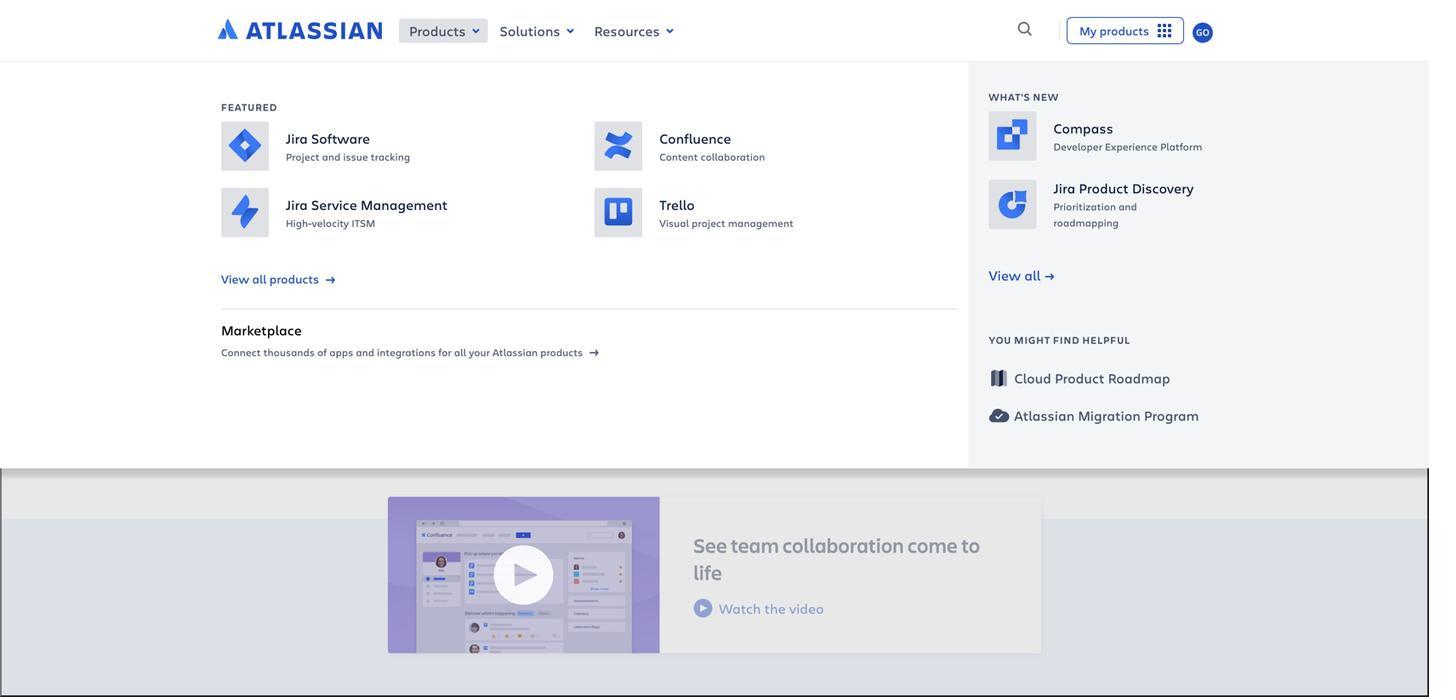 Task type: vqa. For each thing, say whether or not it's contained in the screenshot.
This
no



Task type: describe. For each thing, give the bounding box(es) containing it.
of
[[317, 346, 327, 360]]

solutions
[[500, 21, 561, 40]]

platform
[[1161, 139, 1203, 153]]

trello
[[660, 196, 695, 214]]

jira product discovery prioritization and roadmapping
[[1054, 179, 1194, 230]]

workspace
[[512, 299, 591, 320]]

resources
[[595, 21, 660, 40]]

find
[[1054, 334, 1080, 347]]

what's
[[989, 90, 1031, 104]]

jira service management high-velocity itsm
[[286, 196, 448, 230]]

search image
[[1012, 15, 1039, 43]]

atlassian
[[493, 346, 538, 360]]

service
[[311, 196, 357, 214]]

for
[[438, 346, 452, 360]]

issue
[[343, 150, 368, 164]]

see
[[694, 532, 728, 559]]

connect
[[221, 346, 261, 360]]

view all products
[[221, 271, 319, 287]]

jira for jira software
[[286, 129, 308, 147]]

remote-
[[354, 299, 412, 320]]

tracking
[[371, 150, 410, 164]]

compass developer experience platform
[[1054, 119, 1203, 153]]

visual
[[660, 216, 689, 230]]

collaboration for confluence
[[701, 150, 765, 164]]

itsm
[[352, 216, 376, 230]]

the
[[765, 600, 786, 618]]

resources link
[[584, 19, 682, 43]]

confluence for is
[[218, 299, 299, 320]]

team inside confluence is your remote-friendly team workspace where knowledge and collaboration meet.
[[470, 299, 508, 320]]

you
[[989, 334, 1012, 347]]

helpful
[[1083, 334, 1131, 347]]

software
[[311, 129, 370, 147]]

products link
[[399, 19, 488, 43]]

featured
[[221, 100, 278, 114]]

come
[[908, 532, 958, 559]]

team inside see team collaboration come to life
[[731, 532, 779, 559]]

view for view all
[[989, 266, 1021, 285]]

1 horizontal spatial your
[[469, 346, 490, 360]]

app switcher image
[[1155, 20, 1175, 41]]

integrations
[[377, 346, 436, 360]]

accomplish more together
[[218, 179, 523, 280]]

view all link
[[989, 265, 1055, 286]]

knowledge
[[267, 323, 347, 343]]

and right apps
[[356, 346, 375, 360]]

trello visual project management
[[660, 196, 794, 230]]

life
[[694, 559, 723, 586]]

atlassian logo image
[[218, 17, 382, 45]]

and inside jira software project and issue tracking
[[322, 150, 341, 164]]

together
[[218, 226, 372, 280]]

thousands
[[263, 346, 315, 360]]

jira for jira service management
[[286, 196, 308, 214]]

high-
[[286, 216, 312, 230]]



Task type: locate. For each thing, give the bounding box(es) containing it.
1 vertical spatial team
[[731, 532, 779, 559]]

0 horizontal spatial collaboration
[[383, 323, 480, 343]]

2 horizontal spatial collaboration
[[783, 532, 904, 559]]

and down product
[[1119, 200, 1138, 214]]

view up you
[[989, 266, 1021, 285]]

products up is
[[270, 271, 319, 287]]

1 vertical spatial collaboration
[[383, 323, 480, 343]]

apps
[[330, 346, 353, 360]]

view all products link
[[221, 269, 335, 288]]

1 horizontal spatial collaboration
[[701, 150, 765, 164]]

team
[[470, 299, 508, 320], [731, 532, 779, 559]]

roadmapping
[[1054, 216, 1119, 230]]

collaboration for see
[[783, 532, 904, 559]]

content
[[660, 150, 698, 164]]

and inside confluence is your remote-friendly team workspace where knowledge and collaboration meet.
[[351, 323, 379, 343]]

collaboration up watch the video link
[[783, 532, 904, 559]]

0 vertical spatial team
[[470, 299, 508, 320]]

discovery
[[1133, 179, 1194, 197]]

jira up high-
[[286, 196, 308, 214]]

view
[[989, 266, 1021, 285], [221, 271, 249, 287]]

1 vertical spatial your
[[469, 346, 490, 360]]

collaboration
[[701, 150, 765, 164], [383, 323, 480, 343], [783, 532, 904, 559]]

project
[[692, 216, 726, 230]]

prioritization
[[1054, 200, 1117, 214]]

all for view all products
[[252, 271, 267, 287]]

to
[[962, 532, 981, 559]]

all right for
[[454, 346, 467, 360]]

jira for jira product discovery
[[1054, 179, 1076, 197]]

products
[[270, 271, 319, 287], [541, 346, 583, 360]]

confluence inside confluence content collaboration
[[660, 129, 732, 147]]

illustration demonstrating workflows in confluence image
[[669, 140, 1152, 452]]

all inside "link"
[[1025, 266, 1041, 285]]

0 horizontal spatial products
[[270, 271, 319, 287]]

product
[[1079, 179, 1129, 197]]

products down workspace
[[541, 346, 583, 360]]

jira up project on the left top of page
[[286, 129, 308, 147]]

marketplace
[[221, 321, 302, 340]]

0 horizontal spatial your
[[318, 299, 350, 320]]

all
[[1025, 266, 1041, 285], [252, 271, 267, 287], [454, 346, 467, 360]]

1 horizontal spatial confluence
[[660, 129, 732, 147]]

your right is
[[318, 299, 350, 320]]

1 vertical spatial confluence
[[218, 299, 299, 320]]

collaboration inside confluence content collaboration
[[701, 150, 765, 164]]

products
[[409, 21, 466, 40]]

and down software
[[322, 150, 341, 164]]

0 horizontal spatial team
[[470, 299, 508, 320]]

jira inside jira software project and issue tracking
[[286, 129, 308, 147]]

jira up the prioritization
[[1054, 179, 1076, 197]]

compass
[[1054, 119, 1114, 137]]

new
[[1033, 90, 1060, 104]]

confluence up marketplace
[[218, 299, 299, 320]]

video
[[790, 600, 824, 618]]

collaboration right content
[[701, 150, 765, 164]]

and
[[322, 150, 341, 164], [1119, 200, 1138, 214], [351, 323, 379, 343], [356, 346, 375, 360]]

confluence up content
[[660, 129, 732, 147]]

more
[[430, 179, 523, 233]]

management
[[728, 216, 794, 230]]

accomplish
[[218, 179, 423, 233]]

2 vertical spatial collaboration
[[783, 532, 904, 559]]

0 vertical spatial confluence
[[660, 129, 732, 147]]

0 vertical spatial collaboration
[[701, 150, 765, 164]]

your inside confluence is your remote-friendly team workspace where knowledge and collaboration meet.
[[318, 299, 350, 320]]

collaboration inside see team collaboration come to life
[[783, 532, 904, 559]]

meet.
[[483, 323, 524, 343]]

and down remote-
[[351, 323, 379, 343]]

1 horizontal spatial all
[[454, 346, 467, 360]]

experience
[[1106, 139, 1158, 153]]

watch the video link
[[694, 599, 1008, 619]]

solutions link
[[490, 19, 583, 43]]

watch
[[719, 600, 761, 618]]

might
[[1015, 334, 1051, 347]]

0 vertical spatial your
[[318, 299, 350, 320]]

connect thousands of apps and integrations for all your atlassian products
[[221, 346, 583, 360]]

1 horizontal spatial team
[[731, 532, 779, 559]]

confluence for content
[[660, 129, 732, 147]]

0 horizontal spatial all
[[252, 271, 267, 287]]

0 horizontal spatial view
[[221, 271, 249, 287]]

confluence inside confluence is your remote-friendly team workspace where knowledge and collaboration meet.
[[218, 299, 299, 320]]

view up where
[[221, 271, 249, 287]]

1 horizontal spatial products
[[541, 346, 583, 360]]

collaboration up for
[[383, 323, 480, 343]]

collaboration inside confluence is your remote-friendly team workspace where knowledge and collaboration meet.
[[383, 323, 480, 343]]

all for view all
[[1025, 266, 1041, 285]]

what's new
[[989, 90, 1060, 104]]

watch the video
[[719, 600, 824, 618]]

developer
[[1054, 139, 1103, 153]]

confluence content collaboration
[[660, 129, 765, 164]]

1 vertical spatial products
[[541, 346, 583, 360]]

gary orlando image
[[1193, 22, 1214, 43]]

project
[[286, 150, 320, 164]]

and inside the jira product discovery prioritization and roadmapping
[[1119, 200, 1138, 214]]

velocity
[[312, 216, 349, 230]]

your down meet. at the left of page
[[469, 346, 490, 360]]

jira
[[286, 129, 308, 147], [1054, 179, 1076, 197], [286, 196, 308, 214]]

team up meet. at the left of page
[[470, 299, 508, 320]]

confluence
[[660, 129, 732, 147], [218, 299, 299, 320]]

jira inside jira service management high-velocity itsm
[[286, 196, 308, 214]]

1 horizontal spatial view
[[989, 266, 1021, 285]]

2 horizontal spatial all
[[1025, 266, 1041, 285]]

all up marketplace
[[252, 271, 267, 287]]

your
[[318, 299, 350, 320], [469, 346, 490, 360]]

jira inside the jira product discovery prioritization and roadmapping
[[1054, 179, 1076, 197]]

view inside "link"
[[989, 266, 1021, 285]]

see team collaboration come to life
[[694, 532, 981, 586]]

where
[[218, 323, 263, 343]]

you might find helpful
[[989, 334, 1131, 347]]

view for view all products
[[221, 271, 249, 287]]

view all
[[989, 266, 1041, 285]]

0 horizontal spatial confluence
[[218, 299, 299, 320]]

all up might
[[1025, 266, 1041, 285]]

0 vertical spatial products
[[270, 271, 319, 287]]

team right see
[[731, 532, 779, 559]]

friendly
[[412, 299, 466, 320]]

jira software project and issue tracking
[[286, 129, 410, 164]]

confluence is your remote-friendly team workspace where knowledge and collaboration meet.
[[218, 299, 591, 343]]

is
[[302, 299, 314, 320]]

confluence logo image
[[218, 66, 379, 107]]

management
[[361, 196, 448, 214]]



